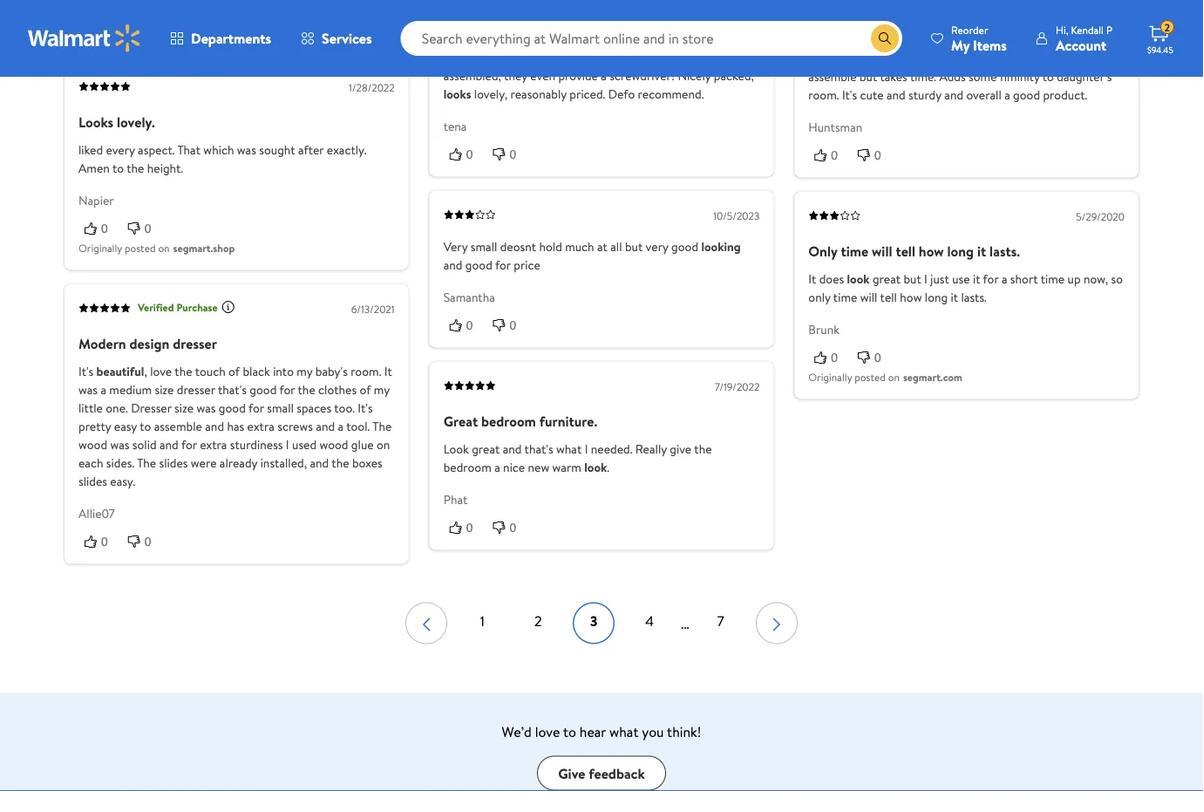 Task type: vqa. For each thing, say whether or not it's contained in the screenshot.
'The'
yes



Task type: locate. For each thing, give the bounding box(es) containing it.
1 vertical spatial will
[[861, 289, 878, 306]]

great inside great but i just use it for a short time up now, so only time will tell how long it lasts.
[[873, 271, 901, 288]]

it right use
[[973, 271, 981, 288]]

a inside we had the white 4 drawer chest and it's spot on! easily assembled, they even provide a screwdriver! nicely packed, looks lovely, reasonably priced. defo recommend.
[[601, 67, 607, 84]]

4 inside we had the white 4 drawer chest and it's spot on! easily assembled, they even provide a screwdriver! nicely packed, looks lovely, reasonably priced. defo recommend.
[[538, 49, 545, 66]]

0 vertical spatial nice
[[939, 50, 961, 67]]

Walmart Site-Wide search field
[[401, 21, 903, 56]]

great
[[873, 271, 901, 288], [472, 441, 500, 458]]

give
[[670, 441, 692, 458]]

look
[[848, 271, 870, 288], [585, 459, 607, 476]]

easily
[[704, 49, 734, 66]]

7/19/2022
[[715, 379, 760, 394]]

1 horizontal spatial great
[[873, 271, 901, 288]]

i inside great but i just use it for a short time up now, so only time will tell how long it lasts.
[[925, 271, 928, 288]]

the right tool.
[[373, 418, 392, 435]]

dresser down great little dresser
[[831, 50, 870, 67]]

tell inside great but i just use it for a short time up now, so only time will tell how long it lasts.
[[881, 289, 898, 306]]

i inside the look great and that's what i needed. really give the bedroom a nice new warm
[[585, 441, 588, 458]]

of left black
[[229, 363, 240, 380]]

for down black
[[249, 400, 264, 417]]

love for to
[[535, 722, 560, 741]]

what
[[557, 441, 582, 458], [610, 722, 639, 741]]

good down the very
[[466, 257, 493, 274]]

room. inside pretty nice as for the price.  easy to assemble but takes time.  adds some fiminity to daughter's room.  it's cute and sturdy and overall a good product.
[[809, 87, 840, 104]]

how
[[919, 241, 944, 261], [901, 289, 923, 306]]

slides left "were"
[[159, 455, 188, 472]]

posted for looks lovely.
[[125, 240, 156, 255]]

it left does
[[809, 271, 817, 288]]

posted up verified on the left top of page
[[125, 240, 156, 255]]

i left used
[[286, 436, 289, 453]]

drawer
[[548, 49, 585, 66]]

1 vertical spatial bedroom
[[444, 459, 492, 476]]

1 horizontal spatial but
[[860, 68, 878, 85]]

lasts. down use
[[962, 289, 987, 306]]

great
[[809, 21, 843, 40], [444, 411, 478, 431]]

a left new
[[495, 459, 501, 476]]

lovely and smart.
[[444, 20, 549, 39]]

slides down the each
[[79, 473, 107, 490]]

1 horizontal spatial 4
[[646, 612, 654, 631]]

1 vertical spatial how
[[901, 289, 923, 306]]

pretty inside pretty nice as for the price.  easy to assemble but takes time.  adds some fiminity to daughter's room.  it's cute and sturdy and overall a good product.
[[903, 50, 936, 67]]

love right we'd
[[535, 722, 560, 741]]

a left tool.
[[338, 418, 344, 435]]

on
[[158, 19, 170, 34], [158, 240, 170, 255], [889, 369, 900, 384], [377, 436, 390, 453]]

.
[[607, 459, 610, 476]]

love right ,
[[150, 363, 172, 380]]

to up daughter's
[[1074, 50, 1086, 67]]

1 vertical spatial posted
[[125, 240, 156, 255]]

0 button
[[444, 145, 487, 163], [487, 145, 531, 163], [809, 146, 852, 164], [852, 146, 896, 164], [79, 219, 122, 237], [122, 219, 165, 237], [444, 316, 487, 334], [487, 316, 531, 334], [809, 348, 852, 366], [852, 348, 896, 366], [444, 518, 487, 536], [487, 518, 531, 536], [79, 532, 122, 550], [122, 532, 165, 550]]

for right as
[[977, 50, 993, 67]]

main content
[[65, 0, 1139, 644]]

aspect.
[[138, 142, 175, 159]]

2 vertical spatial it
[[951, 289, 959, 306]]

4
[[538, 49, 545, 66], [646, 612, 654, 631]]

4 left ...
[[646, 612, 654, 631]]

exactly.
[[327, 142, 367, 159]]

but
[[860, 68, 878, 85], [625, 238, 643, 255], [904, 271, 922, 288]]

pretty nice as for the price.  easy to assemble but takes time.  adds some fiminity to daughter's room.  it's cute and sturdy and overall a good product.
[[809, 50, 1113, 104]]

1 vertical spatial tell
[[881, 289, 898, 306]]

to left hear
[[563, 722, 577, 741]]

look right does
[[848, 271, 870, 288]]

1 vertical spatial small
[[267, 400, 294, 417]]

to
[[1074, 50, 1086, 67], [1043, 68, 1055, 85], [112, 160, 124, 177], [140, 418, 151, 435], [563, 722, 577, 741]]

assemble down dresser
[[154, 418, 202, 435]]

hi,
[[1056, 22, 1069, 37]]

2 vertical spatial time
[[834, 289, 858, 306]]

2 vertical spatial originally
[[809, 369, 853, 384]]

was right "which"
[[237, 142, 256, 159]]

small up screws
[[267, 400, 294, 417]]

nice up adds
[[939, 50, 961, 67]]

great up the dresser looks
[[809, 21, 843, 40]]

for inside very small deosnt hold much at all but very good looking and good for price
[[495, 257, 511, 274]]

looks up the takes
[[872, 50, 900, 67]]

assemble inside pretty nice as for the price.  easy to assemble but takes time.  adds some fiminity to daughter's room.  it's cute and sturdy and overall a good product.
[[809, 68, 857, 85]]

what inside the look great and that's what i needed. really give the bedroom a nice new warm
[[557, 441, 582, 458]]

on left the zhupeicheng.com
[[158, 19, 170, 34]]

on for segmart.com
[[889, 369, 900, 384]]

i up look .
[[585, 441, 588, 458]]

tell
[[896, 241, 916, 261], [881, 289, 898, 306]]

my right into
[[297, 363, 313, 380]]

main content containing lovely and smart.
[[65, 0, 1139, 644]]

we'd love to hear what you think!
[[502, 722, 702, 741]]

4 up even
[[538, 49, 545, 66]]

it's up tool.
[[358, 400, 373, 417]]

0 horizontal spatial love
[[150, 363, 172, 380]]

time.
[[911, 68, 937, 85]]

bedroom down look
[[444, 459, 492, 476]]

a left short
[[1002, 271, 1008, 288]]

lasts. up short
[[990, 241, 1021, 261]]

0 vertical spatial but
[[860, 68, 878, 85]]

hi, kendall p account
[[1056, 22, 1113, 55]]

up
[[1068, 271, 1081, 288]]

but inside pretty nice as for the price.  easy to assemble but takes time.  adds some fiminity to daughter's room.  it's cute and sturdy and overall a good product.
[[860, 68, 878, 85]]

tell down the only time will tell how long it lasts.
[[881, 289, 898, 306]]

packed,
[[714, 67, 755, 84]]

my right clothes
[[374, 381, 390, 398]]

1 horizontal spatial small
[[471, 238, 498, 255]]

0 vertical spatial small
[[471, 238, 498, 255]]

0 horizontal spatial great
[[472, 441, 500, 458]]

it does look
[[809, 271, 870, 288]]

looks down the assembled,
[[444, 86, 471, 103]]

originally for looks
[[79, 240, 122, 255]]

1 horizontal spatial i
[[585, 441, 588, 458]]

1 horizontal spatial room.
[[809, 87, 840, 104]]

for down deosnt
[[495, 257, 511, 274]]

1 vertical spatial great
[[444, 411, 478, 431]]

1 vertical spatial little
[[79, 400, 103, 417]]

departments button
[[155, 17, 286, 59]]

good right very
[[672, 238, 699, 255]]

on for zhupeicheng.com
[[158, 19, 170, 34]]

1 horizontal spatial little
[[847, 21, 875, 40]]

10/5/2023
[[714, 208, 760, 223]]

very
[[646, 238, 669, 255]]

1 link
[[462, 602, 504, 644]]

great inside the look great and that's what i needed. really give the bedroom a nice new warm
[[472, 441, 500, 458]]

0 vertical spatial look
[[848, 271, 870, 288]]

nice inside pretty nice as for the price.  easy to assemble but takes time.  adds some fiminity to daughter's room.  it's cute and sturdy and overall a good product.
[[939, 50, 961, 67]]

0 horizontal spatial my
[[297, 363, 313, 380]]

2 vertical spatial it's
[[358, 400, 373, 417]]

love
[[150, 363, 172, 380], [535, 722, 560, 741]]

how up the just in the right of the page
[[919, 241, 944, 261]]

it down use
[[951, 289, 959, 306]]

that's down touch
[[218, 381, 247, 398]]

long down the just in the right of the page
[[925, 289, 948, 306]]

1 vertical spatial size
[[175, 400, 194, 417]]

1 vertical spatial but
[[625, 238, 643, 255]]

looks
[[872, 50, 900, 67], [444, 86, 471, 103]]

use
[[953, 271, 971, 288]]

0 vertical spatial lasts.
[[990, 241, 1021, 261]]

1 vertical spatial pretty
[[79, 418, 111, 435]]

0 vertical spatial that's
[[218, 381, 247, 398]]

good down fiminity
[[1014, 87, 1041, 104]]

small right the very
[[471, 238, 498, 255]]

lovely.
[[117, 112, 155, 131]]

to inside , love the touch of black into my baby's room. it was a medium size dresser that's good for the clothes of my little one. dresser size was good for small spaces too. it's pretty easy to assemble and has extra screws and a tool. the wood was solid and for extra sturdiness i used wood glue on each sides. the slides were already installed, and the boxes slides easy.
[[140, 418, 151, 435]]

0 horizontal spatial looks
[[444, 86, 471, 103]]

1 horizontal spatial 2
[[1165, 20, 1171, 35]]

the
[[809, 50, 828, 67], [373, 418, 392, 435], [137, 455, 156, 472]]

a down the chest
[[601, 67, 607, 84]]

great but i just use it for a short time up now, so only time will tell how long it lasts.
[[809, 271, 1124, 306]]

size
[[155, 381, 174, 398], [175, 400, 194, 417]]

1 vertical spatial look
[[585, 459, 607, 476]]

originally posted on segmart.com
[[809, 369, 963, 384]]

it up great but i just use it for a short time up now, so only time will tell how long it lasts.
[[978, 241, 987, 261]]

purchase
[[177, 300, 218, 315]]

0 vertical spatial great
[[873, 271, 901, 288]]

1 vertical spatial looks
[[444, 86, 471, 103]]

a
[[601, 67, 607, 84], [1005, 87, 1011, 104], [1002, 271, 1008, 288], [101, 381, 106, 398], [338, 418, 344, 435], [495, 459, 501, 476]]

extra up sturdiness
[[247, 418, 275, 435]]

1 horizontal spatial what
[[610, 722, 639, 741]]

long up use
[[948, 241, 975, 261]]

of right clothes
[[360, 381, 371, 398]]

design
[[130, 334, 170, 353]]

services button
[[286, 17, 387, 59]]

easy
[[1048, 50, 1071, 67]]

the up fiminity
[[995, 50, 1013, 67]]

posted left the zhupeicheng.com
[[125, 19, 156, 34]]

the down solid
[[137, 455, 156, 472]]

love inside , love the touch of black into my baby's room. it was a medium size dresser that's good for the clothes of my little one. dresser size was good for small spaces too. it's pretty easy to assemble and has extra screws and a tool. the wood was solid and for extra sturdiness i used wood glue on each sides. the slides were already installed, and the boxes slides easy.
[[150, 363, 172, 380]]

for inside great but i just use it for a short time up now, so only time will tell how long it lasts.
[[984, 271, 999, 288]]

what left you on the bottom
[[610, 722, 639, 741]]

bedroom inside the look great and that's what i needed. really give the bedroom a nice new warm
[[444, 459, 492, 476]]

it's left cute
[[843, 87, 858, 104]]

0
[[466, 147, 473, 161], [510, 147, 517, 161], [832, 148, 838, 162], [875, 148, 882, 162], [101, 221, 108, 235], [145, 221, 151, 235], [466, 318, 473, 332], [510, 318, 517, 332], [832, 350, 838, 364], [875, 350, 882, 364], [466, 520, 473, 534], [510, 520, 517, 534], [101, 534, 108, 548], [145, 534, 151, 548]]

it's
[[641, 49, 656, 66]]

0 vertical spatial size
[[155, 381, 174, 398]]

price
[[514, 257, 541, 274]]

the down great little dresser
[[809, 50, 828, 67]]

on right glue
[[377, 436, 390, 453]]

2 vertical spatial the
[[137, 455, 156, 472]]

and inside very small deosnt hold much at all but very good looking and good for price
[[444, 257, 463, 274]]

to up solid
[[140, 418, 151, 435]]

but up cute
[[860, 68, 878, 85]]

0 horizontal spatial what
[[557, 441, 582, 458]]

1 vertical spatial extra
[[200, 436, 227, 453]]

1 horizontal spatial love
[[535, 722, 560, 741]]

0 horizontal spatial it
[[385, 363, 392, 380]]

look down needed.
[[585, 459, 607, 476]]

1 horizontal spatial looks
[[872, 50, 900, 67]]

it's inside , love the touch of black into my baby's room. it was a medium size dresser that's good for the clothes of my little one. dresser size was good for small spaces too. it's pretty easy to assemble and has extra screws and a tool. the wood was solid and for extra sturdiness i used wood glue on each sides. the slides were already installed, and the boxes slides easy.
[[358, 400, 373, 417]]

0 horizontal spatial 2
[[535, 612, 542, 631]]

to inside liked every aspect. that which was sought after exactly. amen to the height.
[[112, 160, 124, 177]]

takes
[[881, 68, 908, 85]]

1 vertical spatial my
[[374, 381, 390, 398]]

0 vertical spatial will
[[872, 241, 893, 261]]

and down great bedroom furniture.
[[503, 441, 522, 458]]

nice left new
[[503, 459, 525, 476]]

and left 'it's'
[[619, 49, 638, 66]]

0 vertical spatial room.
[[809, 87, 840, 104]]

0 vertical spatial of
[[229, 363, 240, 380]]

bedroom up new
[[482, 411, 536, 431]]

1 horizontal spatial extra
[[247, 418, 275, 435]]

size right dresser
[[175, 400, 194, 417]]

for down into
[[280, 381, 295, 398]]

a inside pretty nice as for the price.  easy to assemble but takes time.  adds some fiminity to daughter's room.  it's cute and sturdy and overall a good product.
[[1005, 87, 1011, 104]]

0 horizontal spatial but
[[625, 238, 643, 255]]

0 horizontal spatial nice
[[503, 459, 525, 476]]

1
[[480, 612, 485, 631]]

the inside liked every aspect. that which was sought after exactly. amen to the height.
[[127, 160, 144, 177]]

and inside the look great and that's what i needed. really give the bedroom a nice new warm
[[503, 441, 522, 458]]

nicely
[[678, 67, 711, 84]]

0 horizontal spatial look
[[585, 459, 607, 476]]

1 horizontal spatial that's
[[525, 441, 554, 458]]

0 vertical spatial long
[[948, 241, 975, 261]]

segmart.com
[[904, 369, 963, 384]]

dresser inside , love the touch of black into my baby's room. it was a medium size dresser that's good for the clothes of my little one. dresser size was good for small spaces too. it's pretty easy to assemble and has extra screws and a tool. the wood was solid and for extra sturdiness i used wood glue on each sides. the slides were already installed, and the boxes slides easy.
[[177, 381, 215, 398]]

of
[[229, 363, 240, 380], [360, 381, 371, 398]]

0 vertical spatial great
[[809, 21, 843, 40]]

how down the only time will tell how long it lasts.
[[901, 289, 923, 306]]

it right baby's
[[385, 363, 392, 380]]

time right only
[[841, 241, 869, 261]]

1 vertical spatial originally
[[79, 240, 122, 255]]

1 horizontal spatial it
[[809, 271, 817, 288]]

we
[[444, 49, 461, 66]]

0 vertical spatial tell
[[896, 241, 916, 261]]

nice
[[939, 50, 961, 67], [503, 459, 525, 476]]

1 vertical spatial it
[[385, 363, 392, 380]]

dresser up the takes
[[879, 21, 923, 40]]

1 horizontal spatial nice
[[939, 50, 961, 67]]

my
[[297, 363, 313, 380], [374, 381, 390, 398]]

small inside very small deosnt hold much at all but very good looking and good for price
[[471, 238, 498, 255]]

0 horizontal spatial size
[[155, 381, 174, 398]]

0 vertical spatial pretty
[[903, 50, 936, 67]]

but inside great but i just use it for a short time up now, so only time will tell how long it lasts.
[[904, 271, 922, 288]]

the inside we had the white 4 drawer chest and it's spot on! easily assembled, they even provide a screwdriver! nicely packed, looks lovely, reasonably priced. defo recommend.
[[485, 49, 503, 66]]

room. up clothes
[[351, 363, 382, 380]]

0 horizontal spatial small
[[267, 400, 294, 417]]

little left the search icon
[[847, 21, 875, 40]]

little left the one.
[[79, 400, 103, 417]]

every
[[106, 142, 135, 159]]

will right only
[[872, 241, 893, 261]]

one.
[[106, 400, 128, 417]]

wood
[[79, 436, 107, 453], [320, 436, 349, 453]]

on for segmart.shop
[[158, 240, 170, 255]]

good
[[1014, 87, 1041, 104], [672, 238, 699, 255], [466, 257, 493, 274], [250, 381, 277, 398], [219, 400, 246, 417]]

assemble
[[809, 68, 857, 85], [154, 418, 202, 435]]

for right use
[[984, 271, 999, 288]]

great down the only time will tell how long it lasts.
[[873, 271, 901, 288]]

1 vertical spatial 4
[[646, 612, 654, 631]]

will inside great but i just use it for a short time up now, so only time will tell how long it lasts.
[[861, 289, 878, 306]]

0 horizontal spatial lasts.
[[962, 289, 987, 306]]

0 horizontal spatial great
[[444, 411, 478, 431]]

give feedback
[[559, 764, 645, 783]]

only
[[809, 289, 831, 306]]

1 horizontal spatial wood
[[320, 436, 349, 453]]

tena
[[444, 118, 467, 135]]

was down touch
[[197, 400, 216, 417]]

0 horizontal spatial 4
[[538, 49, 545, 66]]

furniture.
[[540, 411, 598, 431]]

look great and that's what i needed. really give the bedroom a nice new warm
[[444, 441, 712, 476]]

wood up the each
[[79, 436, 107, 453]]

6/13/2021
[[351, 302, 395, 316]]

was inside liked every aspect. that which was sought after exactly. amen to the height.
[[237, 142, 256, 159]]

2 up the $94.45
[[1165, 20, 1171, 35]]

1 horizontal spatial it's
[[358, 400, 373, 417]]

2 vertical spatial but
[[904, 271, 922, 288]]

0 vertical spatial 2
[[1165, 20, 1171, 35]]

0 vertical spatial it's
[[843, 87, 858, 104]]

1 vertical spatial love
[[535, 722, 560, 741]]

0 vertical spatial time
[[841, 241, 869, 261]]

a inside great but i just use it for a short time up now, so only time will tell how long it lasts.
[[1002, 271, 1008, 288]]

0 vertical spatial my
[[297, 363, 313, 380]]

1 vertical spatial lasts.
[[962, 289, 987, 306]]

but right all
[[625, 238, 643, 255]]

0 vertical spatial originally
[[79, 19, 122, 34]]

2 horizontal spatial but
[[904, 271, 922, 288]]

great for great little dresser
[[809, 21, 843, 40]]

time down it does look
[[834, 289, 858, 306]]

0 horizontal spatial extra
[[200, 436, 227, 453]]

time left up
[[1041, 271, 1065, 288]]

previous page image
[[416, 610, 437, 638]]

room. up the huntsman
[[809, 87, 840, 104]]

boxes
[[352, 455, 383, 472]]

lasts. inside great but i just use it for a short time up now, so only time will tell how long it lasts.
[[962, 289, 987, 306]]

0 horizontal spatial little
[[79, 400, 103, 417]]

look
[[444, 441, 469, 458]]

1 vertical spatial room.
[[351, 363, 382, 380]]

pretty inside , love the touch of black into my baby's room. it was a medium size dresser that's good for the clothes of my little one. dresser size was good for small spaces too. it's pretty easy to assemble and has extra screws and a tool. the wood was solid and for extra sturdiness i used wood glue on each sides. the slides were already installed, and the boxes slides easy.
[[79, 418, 111, 435]]

extra
[[247, 418, 275, 435], [200, 436, 227, 453]]

it inside , love the touch of black into my baby's room. it was a medium size dresser that's good for the clothes of my little one. dresser size was good for small spaces too. it's pretty easy to assemble and has extra screws and a tool. the wood was solid and for extra sturdiness i used wood glue on each sides. the slides were already installed, and the boxes slides easy.
[[385, 363, 392, 380]]

1 vertical spatial of
[[360, 381, 371, 398]]

sturdy
[[909, 87, 942, 104]]

great right look
[[472, 441, 500, 458]]

0 vertical spatial love
[[150, 363, 172, 380]]

2 horizontal spatial the
[[809, 50, 828, 67]]

originally
[[79, 19, 122, 34], [79, 240, 122, 255], [809, 369, 853, 384]]

1/28/2022
[[349, 80, 395, 95]]

the right had
[[485, 49, 503, 66]]

extra up "were"
[[200, 436, 227, 453]]

beautiful
[[96, 363, 144, 380]]

departments
[[191, 29, 271, 48]]

walmart image
[[28, 24, 141, 52]]

easy.
[[110, 473, 135, 490]]

they
[[504, 67, 528, 84]]

1 vertical spatial great
[[472, 441, 500, 458]]

it
[[809, 271, 817, 288], [385, 363, 392, 380]]

0 horizontal spatial room.
[[351, 363, 382, 380]]

the down every
[[127, 160, 144, 177]]

wood left glue
[[320, 436, 349, 453]]

i
[[925, 271, 928, 288], [286, 436, 289, 453], [585, 441, 588, 458]]

for inside pretty nice as for the price.  easy to assemble but takes time.  adds some fiminity to daughter's room.  it's cute and sturdy and overall a good product.
[[977, 50, 993, 67]]



Task type: describe. For each thing, give the bounding box(es) containing it.
easy
[[114, 418, 137, 435]]

spaces
[[297, 400, 332, 417]]

all
[[611, 238, 623, 255]]

cute
[[861, 87, 884, 104]]

lovely,
[[474, 86, 508, 103]]

modern design dresser
[[79, 334, 217, 353]]

, love the touch of black into my baby's room. it was a medium size dresser that's good for the clothes of my little one. dresser size was good for small spaces too. it's pretty easy to assemble and has extra screws and a tool. the wood was solid and for extra sturdiness i used wood glue on each sides. the slides were already installed, and the boxes slides easy.
[[79, 363, 392, 490]]

it's beautiful
[[79, 363, 144, 380]]

0 vertical spatial the
[[809, 50, 828, 67]]

but inside very small deosnt hold much at all but very good looking and good for price
[[625, 238, 643, 255]]

7 link
[[700, 602, 742, 644]]

and down the takes
[[887, 87, 906, 104]]

verified purchase
[[138, 300, 218, 315]]

the left touch
[[175, 363, 192, 380]]

just
[[931, 271, 950, 288]]

0 vertical spatial it
[[809, 271, 817, 288]]

spot
[[659, 49, 682, 66]]

sought
[[259, 142, 295, 159]]

1 horizontal spatial of
[[360, 381, 371, 398]]

was down the it's beautiful
[[79, 381, 98, 398]]

0 vertical spatial slides
[[159, 455, 188, 472]]

the up spaces
[[298, 381, 316, 398]]

each
[[79, 455, 103, 472]]

the inside the look great and that's what i needed. really give the bedroom a nice new warm
[[695, 441, 712, 458]]

short
[[1011, 271, 1039, 288]]

4 link
[[629, 602, 671, 644]]

needed.
[[591, 441, 633, 458]]

and right solid
[[160, 436, 179, 453]]

0 vertical spatial how
[[919, 241, 944, 261]]

after
[[298, 142, 324, 159]]

services
[[322, 29, 372, 48]]

room. inside , love the touch of black into my baby's room. it was a medium size dresser that's good for the clothes of my little one. dresser size was good for small spaces too. it's pretty easy to assemble and has extra screws and a tool. the wood was solid and for extra sturdiness i used wood glue on each sides. the slides were already installed, and the boxes slides easy.
[[351, 363, 382, 380]]

search icon image
[[879, 31, 892, 45]]

as
[[963, 50, 974, 67]]

nice inside the look great and that's what i needed. really give the bedroom a nice new warm
[[503, 459, 525, 476]]

dresser
[[131, 400, 172, 417]]

love for the
[[150, 363, 172, 380]]

that's inside , love the touch of black into my baby's room. it was a medium size dresser that's good for the clothes of my little one. dresser size was good for small spaces too. it's pretty easy to assemble and has extra screws and a tool. the wood was solid and for extra sturdiness i used wood glue on each sides. the slides were already installed, and the boxes slides easy.
[[218, 381, 247, 398]]

0 horizontal spatial the
[[137, 455, 156, 472]]

installed,
[[261, 455, 307, 472]]

1 vertical spatial time
[[1041, 271, 1065, 288]]

my
[[952, 35, 970, 55]]

dresser up touch
[[173, 334, 217, 353]]

on inside , love the touch of black into my baby's room. it was a medium size dresser that's good for the clothes of my little one. dresser size was good for small spaces too. it's pretty easy to assemble and has extra screws and a tool. the wood was solid and for extra sturdiness i used wood glue on each sides. the slides were already installed, and the boxes slides easy.
[[377, 436, 390, 453]]

you
[[642, 722, 664, 741]]

account
[[1056, 35, 1107, 55]]

originally for only
[[809, 369, 853, 384]]

provide
[[559, 67, 598, 84]]

0 horizontal spatial it's
[[79, 363, 94, 380]]

and down adds
[[945, 87, 964, 104]]

huntsman
[[809, 118, 863, 135]]

looks
[[79, 112, 114, 131]]

assembled,
[[444, 67, 502, 84]]

only
[[809, 241, 838, 261]]

think!
[[667, 722, 702, 741]]

how inside great but i just use it for a short time up now, so only time will tell how long it lasts.
[[901, 289, 923, 306]]

good down black
[[250, 381, 277, 398]]

had
[[463, 49, 483, 66]]

verified
[[138, 300, 174, 315]]

items
[[974, 35, 1008, 55]]

next page image
[[767, 610, 788, 638]]

good up has
[[219, 400, 246, 417]]

Search search field
[[401, 21, 903, 56]]

touch
[[195, 363, 226, 380]]

height.
[[147, 160, 183, 177]]

looks lovely.
[[79, 112, 155, 131]]

were
[[191, 455, 217, 472]]

long inside great but i just use it for a short time up now, so only time will tell how long it lasts.
[[925, 289, 948, 306]]

feedback
[[589, 764, 645, 783]]

...
[[682, 614, 690, 633]]

i inside , love the touch of black into my baby's room. it was a medium size dresser that's good for the clothes of my little one. dresser size was good for small spaces too. it's pretty easy to assemble and has extra screws and a tool. the wood was solid and for extra sturdiness i used wood glue on each sides. the slides were already installed, and the boxes slides easy.
[[286, 436, 289, 453]]

fiminity
[[1000, 68, 1040, 85]]

liked
[[79, 142, 103, 159]]

1 horizontal spatial the
[[373, 418, 392, 435]]

liked every aspect. that which was sought after exactly. amen to the height.
[[79, 142, 367, 177]]

chest
[[587, 49, 616, 66]]

2 wood from the left
[[320, 436, 349, 453]]

0 horizontal spatial slides
[[79, 473, 107, 490]]

for up "were"
[[181, 436, 197, 453]]

little inside , love the touch of black into my baby's room. it was a medium size dresser that's good for the clothes of my little one. dresser size was good for small spaces too. it's pretty easy to assemble and has extra screws and a tool. the wood was solid and for extra sturdiness i used wood glue on each sides. the slides were already installed, and the boxes slides easy.
[[79, 400, 103, 417]]

3 link
[[573, 602, 615, 644]]

deosnt
[[500, 238, 537, 255]]

segmart.shop
[[173, 240, 235, 255]]

was up sides.
[[110, 436, 130, 453]]

hear
[[580, 722, 606, 741]]

5/29/2020
[[1077, 209, 1125, 224]]

and inside we had the white 4 drawer chest and it's spot on! easily assembled, they even provide a screwdriver! nicely packed, looks lovely, reasonably priced. defo recommend.
[[619, 49, 638, 66]]

hold
[[539, 238, 562, 255]]

great little dresser
[[809, 21, 923, 40]]

reorder my items
[[952, 22, 1008, 55]]

that's inside the look great and that's what i needed. really give the bedroom a nice new warm
[[525, 441, 554, 458]]

0 vertical spatial bedroom
[[482, 411, 536, 431]]

the left boxes
[[332, 455, 349, 472]]

great for great bedroom furniture.
[[444, 411, 478, 431]]

too.
[[334, 400, 355, 417]]

very
[[444, 238, 468, 255]]

brunk
[[809, 321, 840, 338]]

a inside the look great and that's what i needed. really give the bedroom a nice new warm
[[495, 459, 501, 476]]

looks inside we had the white 4 drawer chest and it's spot on! easily assembled, they even provide a screwdriver! nicely packed, looks lovely, reasonably priced. defo recommend.
[[444, 86, 471, 103]]

looking
[[702, 238, 741, 255]]

zhupeicheng.com
[[173, 19, 253, 34]]

warm
[[553, 459, 582, 476]]

what for hear
[[610, 722, 639, 741]]

product.
[[1044, 87, 1088, 104]]

verified purchase information image
[[221, 300, 235, 314]]

the dresser looks
[[809, 50, 900, 67]]

,
[[144, 363, 147, 380]]

0 vertical spatial it
[[978, 241, 987, 261]]

small inside , love the touch of black into my baby's room. it was a medium size dresser that's good for the clothes of my little one. dresser size was good for small spaces too. it's pretty easy to assemble and has extra screws and a tool. the wood was solid and for extra sturdiness i used wood glue on each sides. the slides were already installed, and the boxes slides easy.
[[267, 400, 294, 417]]

adds
[[940, 68, 966, 85]]

clothes
[[318, 381, 357, 398]]

at
[[598, 238, 608, 255]]

to down easy
[[1043, 68, 1055, 85]]

it's inside pretty nice as for the price.  easy to assemble but takes time.  adds some fiminity to daughter's room.  it's cute and sturdy and overall a good product.
[[843, 87, 858, 104]]

1 horizontal spatial size
[[175, 400, 194, 417]]

tool.
[[347, 418, 370, 435]]

on!
[[685, 49, 702, 66]]

1 wood from the left
[[79, 436, 107, 453]]

the inside pretty nice as for the price.  easy to assemble but takes time.  adds some fiminity to daughter's room.  it's cute and sturdy and overall a good product.
[[995, 50, 1013, 67]]

medium
[[109, 381, 152, 398]]

1 vertical spatial it
[[973, 271, 981, 288]]

and down spaces
[[316, 418, 335, 435]]

has
[[227, 418, 244, 435]]

give feedback button
[[538, 756, 666, 791]]

we'd
[[502, 722, 532, 741]]

and left has
[[205, 418, 224, 435]]

0 vertical spatial posted
[[125, 19, 156, 34]]

0 horizontal spatial of
[[229, 363, 240, 380]]

so
[[1112, 271, 1124, 288]]

used
[[292, 436, 317, 453]]

already
[[220, 455, 258, 472]]

even
[[531, 67, 556, 84]]

1 vertical spatial 2
[[535, 612, 542, 631]]

into
[[273, 363, 294, 380]]

0 vertical spatial looks
[[872, 50, 900, 67]]

a down the it's beautiful
[[101, 381, 106, 398]]

screwdriver!
[[610, 67, 675, 84]]

assemble inside , love the touch of black into my baby's room. it was a medium size dresser that's good for the clothes of my little one. dresser size was good for small spaces too. it's pretty easy to assemble and has extra screws and a tool. the wood was solid and for extra sturdiness i used wood glue on each sides. the slides were already installed, and the boxes slides easy.
[[154, 418, 202, 435]]

and left smart.
[[485, 20, 508, 39]]

good inside pretty nice as for the price.  easy to assemble but takes time.  adds some fiminity to daughter's room.  it's cute and sturdy and overall a good product.
[[1014, 87, 1041, 104]]

sturdiness
[[230, 436, 283, 453]]

posted for only time will tell how long it lasts.
[[855, 369, 886, 384]]

1 horizontal spatial look
[[848, 271, 870, 288]]

what for that's
[[557, 441, 582, 458]]

and down used
[[310, 455, 329, 472]]

0 vertical spatial extra
[[247, 418, 275, 435]]

priced.
[[570, 86, 606, 103]]



